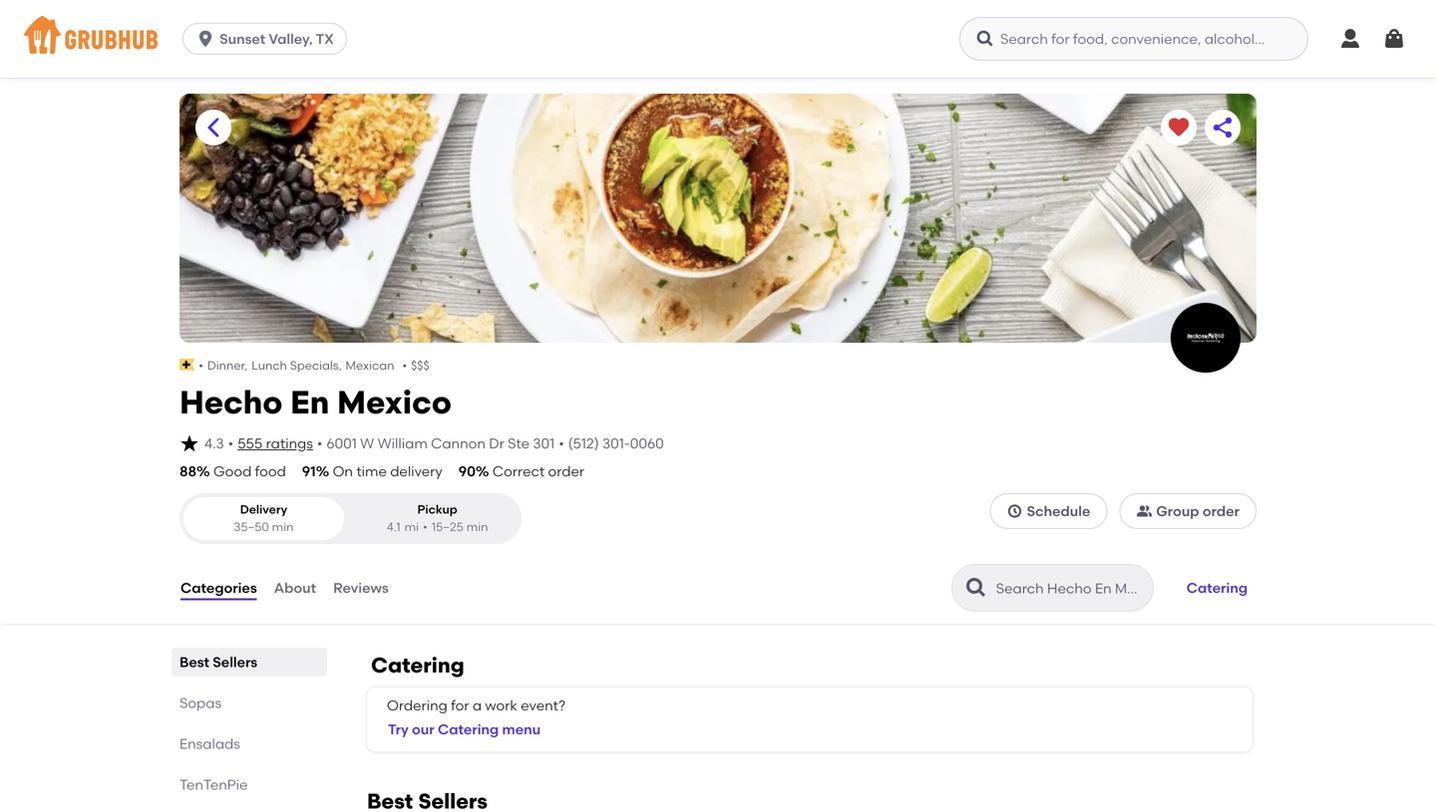 Task type: locate. For each thing, give the bounding box(es) containing it.
order down the (512)
[[548, 463, 585, 480]]

william
[[378, 435, 428, 452]]

option group containing delivery 35–50 min
[[180, 494, 522, 545]]

order right group
[[1203, 503, 1240, 520]]

mexico
[[337, 383, 452, 422]]

•
[[199, 359, 203, 373], [402, 359, 407, 373], [228, 435, 234, 452], [317, 435, 322, 452], [559, 435, 564, 452], [423, 520, 428, 535]]

35–50
[[234, 520, 269, 535]]

91
[[302, 463, 316, 480]]

0 vertical spatial catering
[[1187, 580, 1248, 597]]

0 vertical spatial order
[[548, 463, 585, 480]]

option group
[[180, 494, 522, 545]]

order
[[548, 463, 585, 480], [1203, 503, 1240, 520]]

1 horizontal spatial min
[[466, 520, 488, 535]]

share icon image
[[1211, 116, 1235, 140]]

555
[[238, 435, 263, 452]]

min
[[272, 520, 294, 535], [466, 520, 488, 535]]

caret left icon image
[[201, 116, 225, 140]]

301-
[[602, 435, 630, 452]]

group order button
[[1119, 494, 1257, 530]]

0 horizontal spatial min
[[272, 520, 294, 535]]

catering up ordering
[[371, 653, 464, 679]]

svg image inside the schedule button
[[1007, 504, 1023, 520]]

ensalads
[[180, 736, 240, 753]]

• right the 301
[[559, 435, 564, 452]]

svg image inside 'sunset valley, tx' button
[[196, 29, 216, 49]]

catering
[[1187, 580, 1248, 597], [371, 653, 464, 679], [438, 722, 499, 739]]

svg image
[[1338, 27, 1362, 51], [1382, 27, 1406, 51], [180, 434, 199, 454]]

svg image for sunset valley, tx
[[196, 29, 216, 49]]

4.3 • 555 ratings
[[204, 435, 313, 452]]

1 horizontal spatial order
[[1203, 503, 1240, 520]]

en
[[290, 383, 329, 422]]

0 horizontal spatial svg image
[[196, 29, 216, 49]]

order for group order
[[1203, 503, 1240, 520]]

15–25
[[432, 520, 464, 535]]

• right mi
[[423, 520, 428, 535]]

time
[[356, 463, 387, 480]]

min down "delivery"
[[272, 520, 294, 535]]

dr
[[489, 435, 504, 452]]

mi
[[405, 520, 419, 535]]

order inside button
[[1203, 503, 1240, 520]]

try
[[388, 722, 409, 739]]

catering down group order
[[1187, 580, 1248, 597]]

sunset
[[220, 30, 265, 47]]

best
[[180, 654, 209, 671]]

saved restaurant image
[[1167, 116, 1191, 140]]

0060
[[630, 435, 664, 452]]

2 min from the left
[[466, 520, 488, 535]]

min right 15–25
[[466, 520, 488, 535]]

1 min from the left
[[272, 520, 294, 535]]

delivery
[[390, 463, 443, 480]]

good
[[213, 463, 252, 480]]

good food
[[213, 463, 286, 480]]

301
[[533, 435, 555, 452]]

catering inside ordering for a work event? try our catering menu
[[438, 722, 499, 739]]

Search for food, convenience, alcohol... search field
[[959, 17, 1309, 61]]

90
[[459, 463, 476, 480]]

tx
[[316, 30, 334, 47]]

ste
[[508, 435, 530, 452]]

catering down for
[[438, 722, 499, 739]]

sunset valley, tx
[[220, 30, 334, 47]]

categories
[[181, 580, 257, 597]]

sopas
[[180, 695, 221, 712]]

correct order
[[493, 463, 585, 480]]

delivery
[[240, 503, 287, 517]]

2 horizontal spatial svg image
[[1007, 504, 1023, 520]]

2 vertical spatial catering
[[438, 722, 499, 739]]

0 horizontal spatial order
[[548, 463, 585, 480]]

work
[[485, 698, 517, 715]]

min inside pickup 4.1 mi • 15–25 min
[[466, 520, 488, 535]]

ratings
[[266, 435, 313, 452]]

hecho
[[180, 383, 283, 422]]

1 vertical spatial order
[[1203, 503, 1240, 520]]

main navigation navigation
[[0, 0, 1436, 78]]

schedule button
[[990, 494, 1107, 530]]

schedule
[[1027, 503, 1090, 520]]

for
[[451, 698, 469, 715]]

tentenpie
[[180, 777, 248, 794]]

svg image
[[196, 29, 216, 49], [975, 29, 995, 49], [1007, 504, 1023, 520]]

try our catering menu button
[[379, 708, 550, 752]]

about button
[[273, 553, 317, 624]]

1 vertical spatial catering
[[371, 653, 464, 679]]

menu
[[502, 722, 541, 739]]



Task type: describe. For each thing, give the bounding box(es) containing it.
88
[[180, 463, 197, 480]]

cannon
[[431, 435, 486, 452]]

w
[[360, 435, 374, 452]]

catering button
[[1178, 566, 1257, 610]]

valley,
[[269, 30, 313, 47]]

on
[[333, 463, 353, 480]]

sunset valley, tx button
[[183, 23, 355, 55]]

correct
[[493, 463, 545, 480]]

about
[[274, 580, 316, 597]]

order for correct order
[[548, 463, 585, 480]]

• right 4.3
[[228, 435, 234, 452]]

ordering
[[387, 698, 448, 715]]

pickup 4.1 mi • 15–25 min
[[387, 503, 488, 535]]

our
[[412, 722, 434, 739]]

(512)
[[568, 435, 599, 452]]

1 horizontal spatial svg image
[[1338, 27, 1362, 51]]

svg image for schedule
[[1007, 504, 1023, 520]]

sellers
[[213, 654, 257, 671]]

mexican
[[346, 359, 394, 373]]

• inside pickup 4.1 mi • 15–25 min
[[423, 520, 428, 535]]

min inside delivery 35–50 min
[[272, 520, 294, 535]]

search icon image
[[964, 576, 988, 600]]

1 horizontal spatial svg image
[[975, 29, 995, 49]]

4.3
[[204, 435, 224, 452]]

• dinner, lunch specials, mexican • $$$
[[199, 359, 429, 373]]

0 horizontal spatial svg image
[[180, 434, 199, 454]]

• 6001 w william cannon dr ste 301 • (512) 301-0060
[[317, 435, 664, 452]]

categories button
[[180, 553, 258, 624]]

specials,
[[290, 359, 342, 373]]

6001
[[326, 435, 357, 452]]

food
[[255, 463, 286, 480]]

catering inside button
[[1187, 580, 1248, 597]]

dinner,
[[207, 359, 248, 373]]

lunch
[[252, 359, 287, 373]]

group
[[1156, 503, 1199, 520]]

4.1
[[387, 520, 401, 535]]

saved restaurant button
[[1161, 110, 1197, 146]]

best sellers
[[180, 654, 257, 671]]

reviews button
[[332, 553, 390, 624]]

people icon image
[[1136, 504, 1152, 520]]

$$$
[[411, 359, 429, 373]]

on time delivery
[[333, 463, 443, 480]]

delivery 35–50 min
[[234, 503, 294, 535]]

• left $$$
[[402, 359, 407, 373]]

hecho en mexico
[[180, 383, 452, 422]]

event?
[[521, 698, 566, 715]]

reviews
[[333, 580, 389, 597]]

• right subscription pass image
[[199, 359, 203, 373]]

subscription pass image
[[180, 359, 195, 371]]

group order
[[1156, 503, 1240, 520]]

Search Hecho En Mexico search field
[[994, 579, 1147, 598]]

• left "6001" on the bottom left
[[317, 435, 322, 452]]

a
[[473, 698, 482, 715]]

ordering for a work event? try our catering menu
[[387, 698, 566, 739]]

pickup
[[417, 503, 458, 517]]

2 horizontal spatial svg image
[[1382, 27, 1406, 51]]



Task type: vqa. For each thing, say whether or not it's contained in the screenshot.
'Group Order'
yes



